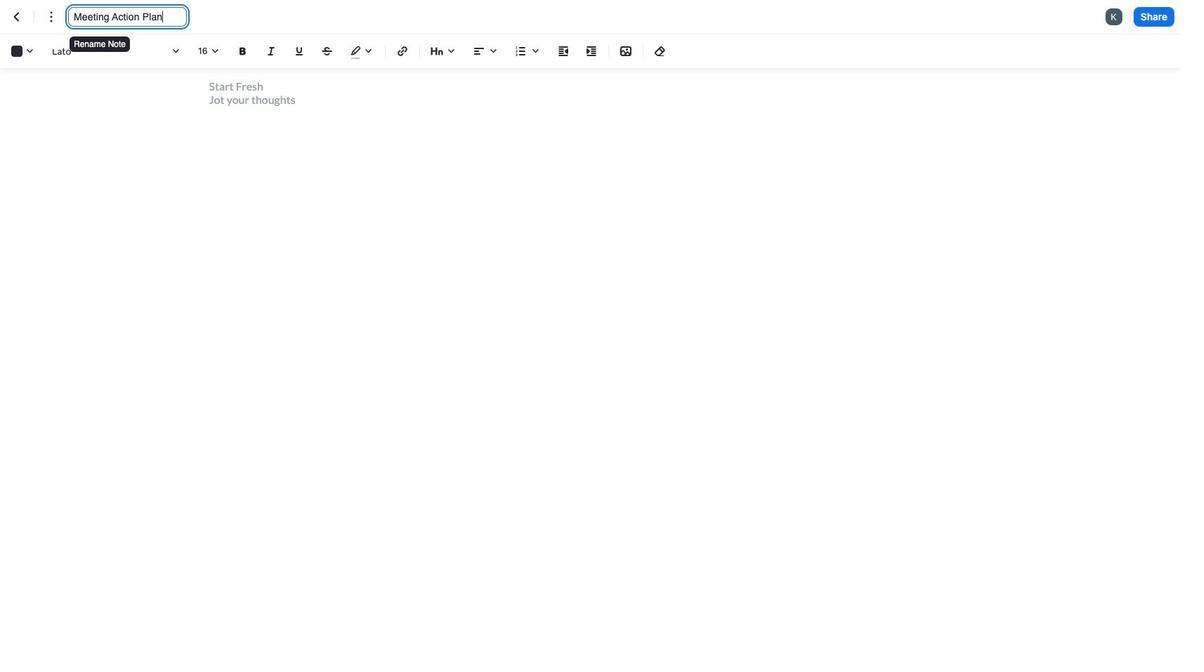 Task type: describe. For each thing, give the bounding box(es) containing it.
italic image
[[263, 43, 280, 60]]

insert image image
[[618, 43, 634, 60]]

strikethrough image
[[319, 43, 336, 60]]

kendall parks image
[[1106, 8, 1122, 25]]

link image
[[394, 43, 411, 60]]

bold image
[[235, 43, 252, 60]]

more image
[[43, 8, 60, 25]]



Task type: locate. For each thing, give the bounding box(es) containing it.
decrease indent image
[[555, 43, 572, 60]]

clear style image
[[652, 43, 669, 60]]

tooltip
[[68, 27, 131, 53]]

all notes image
[[8, 8, 25, 25]]

None text field
[[74, 10, 181, 24]]

increase indent image
[[583, 43, 600, 60]]

underline image
[[291, 43, 308, 60]]



Task type: vqa. For each thing, say whether or not it's contained in the screenshot.
Decrease Indent icon
yes



